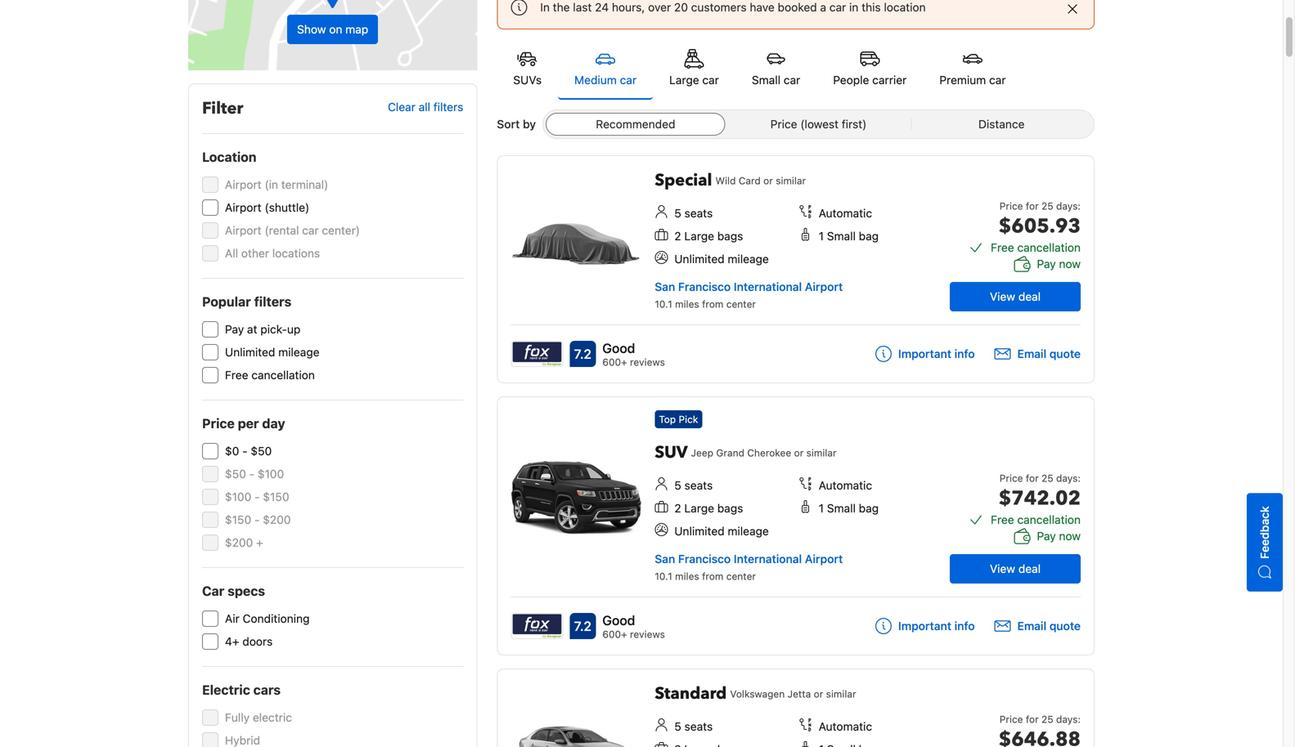 Task type: describe. For each thing, give the bounding box(es) containing it.
a
[[820, 0, 826, 14]]

medium car button
[[558, 39, 653, 100]]

distance
[[978, 117, 1025, 131]]

car up locations
[[302, 224, 319, 237]]

25 for $605.93
[[1042, 200, 1054, 212]]

good for customer rating 7.2 good element associated with 1st supplied by fox image
[[602, 341, 635, 356]]

car
[[202, 584, 224, 599]]

this
[[862, 0, 881, 14]]

1 vertical spatial unlimited
[[225, 346, 275, 359]]

+
[[256, 536, 263, 550]]

center)
[[322, 224, 360, 237]]

people
[[833, 73, 869, 87]]

airport for airport (shuttle)
[[225, 201, 262, 214]]

cancellation for $742.02
[[1017, 513, 1081, 527]]

san francisco international airport 10.1 miles from center for 1st san francisco international airport 'button' from the top of the page
[[655, 280, 843, 310]]

car for large car
[[702, 73, 719, 87]]

email for 1st email quote button from the bottom of the page
[[1017, 620, 1047, 633]]

car right a
[[829, 0, 846, 14]]

medium car
[[574, 73, 637, 87]]

important for 1st email quote button important info button
[[898, 347, 952, 361]]

(shuttle)
[[265, 201, 309, 214]]

airport for airport (in terminal)
[[225, 178, 262, 191]]

first)
[[842, 117, 867, 131]]

7.2 for first supplied by fox image from the bottom of the page
[[574, 619, 592, 634]]

4+
[[225, 635, 239, 649]]

$100 - $150
[[225, 490, 289, 504]]

people carrier
[[833, 73, 907, 87]]

0 horizontal spatial $150
[[225, 513, 251, 527]]

600+ for customer rating 7.2 good element associated with 1st supplied by fox image
[[602, 357, 627, 368]]

600+ for first supplied by fox image from the bottom of the page customer rating 7.2 good element
[[602, 629, 627, 641]]

specs
[[228, 584, 265, 599]]

deal for $605.93
[[1018, 290, 1041, 304]]

or for standard
[[814, 689, 823, 700]]

important info button for 1st email quote button from the bottom of the page
[[875, 619, 975, 635]]

1 vertical spatial mileage
[[278, 346, 320, 359]]

suvs button
[[497, 39, 558, 98]]

customer rating 7.2 good element for first supplied by fox image from the bottom of the page
[[602, 611, 665, 631]]

card
[[739, 175, 761, 187]]

3 days: from the top
[[1056, 714, 1081, 726]]

1 vertical spatial $50
[[225, 468, 246, 481]]

20
[[674, 0, 688, 14]]

pick-
[[260, 323, 287, 336]]

automatic for standard
[[819, 720, 872, 734]]

special wild card or similar
[[655, 169, 806, 192]]

map
[[345, 22, 368, 36]]

last
[[573, 0, 592, 14]]

similar for standard
[[826, 689, 856, 700]]

(in
[[265, 178, 278, 191]]

location
[[884, 0, 926, 14]]

car for premium car
[[989, 73, 1006, 87]]

sort by element
[[543, 110, 1095, 139]]

7.2 for 1st supplied by fox image
[[574, 346, 592, 362]]

1 vertical spatial free cancellation
[[225, 369, 315, 382]]

wild
[[715, 175, 736, 187]]

7.2 element for first supplied by fox image from the bottom of the page customer rating 7.2 good element
[[570, 614, 596, 640]]

for for $742.02
[[1026, 473, 1039, 484]]

$200 +
[[225, 536, 263, 550]]

on
[[329, 22, 342, 36]]

special
[[655, 169, 712, 192]]

large inside button
[[669, 73, 699, 87]]

pay for $605.93
[[1037, 257, 1056, 271]]

view deal for $742.02
[[990, 562, 1041, 576]]

1 vertical spatial cancellation
[[251, 369, 315, 382]]

25 for $742.02
[[1042, 473, 1054, 484]]

3 for from the top
[[1026, 714, 1039, 726]]

$0 - $50
[[225, 445, 272, 458]]

now for $605.93
[[1059, 257, 1081, 271]]

cancellation for $605.93
[[1017, 241, 1081, 254]]

customer rating 7.2 good element for 1st supplied by fox image
[[602, 339, 665, 358]]

pick
[[679, 414, 698, 425]]

0 vertical spatial $100
[[258, 468, 284, 481]]

1 vertical spatial large
[[684, 229, 714, 243]]

good 600+ reviews for first supplied by fox image from the bottom of the page customer rating 7.2 good element
[[602, 613, 665, 641]]

or for special
[[763, 175, 773, 187]]

free cancellation for $605.93
[[991, 241, 1081, 254]]

in
[[540, 0, 550, 14]]

1 2 from the top
[[674, 229, 681, 243]]

1 horizontal spatial $50
[[251, 445, 272, 458]]

jetta
[[788, 689, 811, 700]]

5 seats for standard
[[674, 720, 713, 734]]

quote for 1st email quote button
[[1050, 347, 1081, 361]]

miles for first san francisco international airport 'button' from the bottom of the page
[[675, 571, 699, 583]]

2 info from the top
[[955, 620, 975, 633]]

good 600+ reviews for customer rating 7.2 good element associated with 1st supplied by fox image
[[602, 341, 665, 368]]

email quote for 1st email quote button from the bottom of the page
[[1017, 620, 1081, 633]]

clear
[[388, 100, 416, 114]]

filters inside button
[[433, 100, 463, 114]]

people carrier button
[[817, 39, 923, 98]]

the
[[553, 0, 570, 14]]

clear all filters
[[388, 100, 463, 114]]

booked
[[778, 0, 817, 14]]

airport (shuttle)
[[225, 201, 309, 214]]

2 1 small bag from the top
[[819, 502, 879, 515]]

electric
[[202, 683, 250, 698]]

0 vertical spatial unlimited
[[674, 252, 725, 266]]

deal for $742.02
[[1018, 562, 1041, 576]]

customers
[[691, 0, 747, 14]]

grand
[[716, 448, 744, 459]]

5 for special
[[674, 207, 681, 220]]

0 vertical spatial unlimited mileage
[[674, 252, 769, 266]]

have
[[750, 0, 775, 14]]

- for $100
[[255, 490, 260, 504]]

$50 - $100
[[225, 468, 284, 481]]

small car
[[752, 73, 800, 87]]

2 automatic from the top
[[819, 479, 872, 493]]

2 5 from the top
[[674, 479, 681, 493]]

price for 25 days: $742.02
[[999, 473, 1081, 513]]

large car button
[[653, 39, 735, 98]]

suv
[[655, 442, 688, 464]]

recommended
[[596, 117, 675, 131]]

by
[[523, 117, 536, 131]]

pay now for $742.02
[[1037, 530, 1081, 543]]

fully electric
[[225, 711, 292, 725]]

24
[[595, 0, 609, 14]]

filter
[[202, 97, 243, 120]]

0 horizontal spatial $200
[[225, 536, 253, 550]]

2 important info from the top
[[898, 620, 975, 633]]

reviews for first supplied by fox image from the bottom of the page customer rating 7.2 good element
[[630, 629, 665, 641]]

price for price (lowest first)
[[771, 117, 797, 131]]

price (lowest first)
[[771, 117, 867, 131]]

view deal button for $742.02
[[950, 555, 1081, 584]]

show on map
[[297, 22, 368, 36]]

top pick
[[659, 414, 698, 425]]

sort by
[[497, 117, 536, 131]]

cars
[[253, 683, 281, 698]]

hours,
[[612, 0, 645, 14]]

jeep
[[691, 448, 713, 459]]

2 supplied by fox image from the top
[[512, 614, 562, 639]]

2 vertical spatial unlimited mileage
[[674, 525, 769, 538]]

1 san francisco international airport button from the top
[[655, 280, 843, 294]]

view deal button for $605.93
[[950, 282, 1081, 312]]

$150 - $200
[[225, 513, 291, 527]]

san for first san francisco international airport 'button' from the bottom of the page
[[655, 553, 675, 566]]

important for important info button corresponding to 1st email quote button from the bottom of the page
[[898, 620, 952, 633]]

locations
[[272, 247, 320, 260]]

suv jeep grand cherokee or similar
[[655, 442, 837, 464]]

show on map button
[[188, 0, 477, 70]]

medium
[[574, 73, 617, 87]]

suvs
[[513, 73, 542, 87]]

location
[[202, 149, 257, 165]]

1 vertical spatial free
[[225, 369, 248, 382]]

over
[[648, 0, 671, 14]]

airport (in terminal)
[[225, 178, 328, 191]]

1 important info from the top
[[898, 347, 975, 361]]

popular filters
[[202, 294, 291, 310]]

doors
[[242, 635, 273, 649]]

airport for airport (rental car center)
[[225, 224, 262, 237]]

10.1 for 1st san francisco international airport 'button' from the top of the page
[[655, 299, 672, 310]]

0 vertical spatial $200
[[263, 513, 291, 527]]

2 vertical spatial large
[[684, 502, 714, 515]]

or inside suv jeep grand cherokee or similar
[[794, 448, 804, 459]]

price for 25 days:
[[1000, 714, 1081, 726]]

1 horizontal spatial $150
[[263, 490, 289, 504]]

seats for standard
[[684, 720, 713, 734]]

all
[[225, 247, 238, 260]]

standard
[[655, 683, 727, 706]]

0 vertical spatial mileage
[[728, 252, 769, 266]]



Task type: locate. For each thing, give the bounding box(es) containing it.
1 for from the top
[[1026, 200, 1039, 212]]

for inside price for 25 days: $605.93
[[1026, 200, 1039, 212]]

san for 1st san francisco international airport 'button' from the top of the page
[[655, 280, 675, 294]]

1 good 600+ reviews from the top
[[602, 341, 665, 368]]

1 vertical spatial 10.1
[[655, 571, 672, 583]]

or inside special wild card or similar
[[763, 175, 773, 187]]

large down special
[[684, 229, 714, 243]]

1 now from the top
[[1059, 257, 1081, 271]]

seats down standard
[[684, 720, 713, 734]]

2 vertical spatial 5
[[674, 720, 681, 734]]

2 email from the top
[[1017, 620, 1047, 633]]

similar for special
[[776, 175, 806, 187]]

1 vertical spatial good
[[602, 613, 635, 629]]

1 customer rating 7.2 good element from the top
[[602, 339, 665, 358]]

2 san francisco international airport 10.1 miles from center from the top
[[655, 553, 843, 583]]

days: for $605.93
[[1056, 200, 1081, 212]]

0 vertical spatial quote
[[1050, 347, 1081, 361]]

1 10.1 from the top
[[655, 299, 672, 310]]

1 days: from the top
[[1056, 200, 1081, 212]]

2 vertical spatial days:
[[1056, 714, 1081, 726]]

0 vertical spatial 5 seats
[[674, 207, 713, 220]]

miles for 1st san francisco international airport 'button' from the top of the page
[[675, 299, 699, 310]]

seats
[[684, 207, 713, 220], [684, 479, 713, 493], [684, 720, 713, 734]]

1 info from the top
[[955, 347, 975, 361]]

fully
[[225, 711, 250, 725]]

2 product card group from the top
[[497, 397, 1095, 656]]

- for $50
[[249, 468, 255, 481]]

deal down $605.93
[[1018, 290, 1041, 304]]

- down $100 - $150
[[254, 513, 260, 527]]

1 vertical spatial reviews
[[630, 629, 665, 641]]

1 vertical spatial email quote
[[1017, 620, 1081, 633]]

unlimited mileage
[[674, 252, 769, 266], [225, 346, 320, 359], [674, 525, 769, 538]]

(lowest
[[800, 117, 839, 131]]

0 vertical spatial san francisco international airport 10.1 miles from center
[[655, 280, 843, 310]]

1 600+ from the top
[[602, 357, 627, 368]]

now down $605.93
[[1059, 257, 1081, 271]]

email quote for 1st email quote button
[[1017, 347, 1081, 361]]

1 vertical spatial small
[[827, 229, 856, 243]]

seats for special
[[684, 207, 713, 220]]

or right card at the top right
[[763, 175, 773, 187]]

$150
[[263, 490, 289, 504], [225, 513, 251, 527]]

0 vertical spatial deal
[[1018, 290, 1041, 304]]

now for $742.02
[[1059, 530, 1081, 543]]

0 vertical spatial free
[[991, 241, 1014, 254]]

2 view deal button from the top
[[950, 555, 1081, 584]]

email quote
[[1017, 347, 1081, 361], [1017, 620, 1081, 633]]

other
[[241, 247, 269, 260]]

san francisco international airport 10.1 miles from center
[[655, 280, 843, 310], [655, 553, 843, 583]]

3 automatic from the top
[[819, 720, 872, 734]]

1 7.2 from the top
[[574, 346, 592, 362]]

from for 1st san francisco international airport 'button' from the top of the page
[[702, 299, 724, 310]]

large
[[669, 73, 699, 87], [684, 229, 714, 243], [684, 502, 714, 515]]

0 vertical spatial large
[[669, 73, 699, 87]]

$200
[[263, 513, 291, 527], [225, 536, 253, 550]]

small inside "button"
[[752, 73, 781, 87]]

1 view deal button from the top
[[950, 282, 1081, 312]]

2 from from the top
[[702, 571, 724, 583]]

1 vertical spatial pay
[[225, 323, 244, 336]]

2 good 600+ reviews from the top
[[602, 613, 665, 641]]

car up 'price (lowest first)'
[[784, 73, 800, 87]]

sort
[[497, 117, 520, 131]]

customer rating 7.2 good element
[[602, 339, 665, 358], [602, 611, 665, 631]]

2 reviews from the top
[[630, 629, 665, 641]]

price for price for 25 days: $742.02
[[1000, 473, 1023, 484]]

1 vertical spatial view deal
[[990, 562, 1041, 576]]

price inside sort by element
[[771, 117, 797, 131]]

pay now down $605.93
[[1037, 257, 1081, 271]]

bags down wild
[[717, 229, 743, 243]]

view for $605.93
[[990, 290, 1015, 304]]

1 vertical spatial important
[[898, 620, 952, 633]]

cancellation down $605.93
[[1017, 241, 1081, 254]]

1 reviews from the top
[[630, 357, 665, 368]]

product card group containing $742.02
[[497, 397, 1095, 656]]

similar inside suv jeep grand cherokee or similar
[[806, 448, 837, 459]]

1 horizontal spatial $200
[[263, 513, 291, 527]]

important info button for 1st email quote button
[[875, 346, 975, 362]]

5 seats for special
[[674, 207, 713, 220]]

0 horizontal spatial $50
[[225, 468, 246, 481]]

premium car button
[[923, 39, 1022, 98]]

1 international from the top
[[734, 280, 802, 294]]

- for $0
[[242, 445, 248, 458]]

2 vertical spatial for
[[1026, 714, 1039, 726]]

2 vertical spatial cancellation
[[1017, 513, 1081, 527]]

$100 up $100 - $150
[[258, 468, 284, 481]]

2 vertical spatial small
[[827, 502, 856, 515]]

2 vertical spatial pay
[[1037, 530, 1056, 543]]

price inside price for 25 days: $605.93
[[1000, 200, 1023, 212]]

large down jeep
[[684, 502, 714, 515]]

car right medium
[[620, 73, 637, 87]]

2 for from the top
[[1026, 473, 1039, 484]]

price inside the price for 25 days: $742.02
[[1000, 473, 1023, 484]]

1 5 from the top
[[674, 207, 681, 220]]

similar inside special wild card or similar
[[776, 175, 806, 187]]

600+
[[602, 357, 627, 368], [602, 629, 627, 641]]

1 vertical spatial supplied by fox image
[[512, 614, 562, 639]]

5 seats down jeep
[[674, 479, 713, 493]]

- right $0
[[242, 445, 248, 458]]

2 600+ from the top
[[602, 629, 627, 641]]

free cancellation down the pick-
[[225, 369, 315, 382]]

1 vertical spatial san francisco international airport 10.1 miles from center
[[655, 553, 843, 583]]

0 vertical spatial important info button
[[875, 346, 975, 362]]

0 vertical spatial for
[[1026, 200, 1039, 212]]

pay down "$742.02"
[[1037, 530, 1056, 543]]

for inside the price for 25 days: $742.02
[[1026, 473, 1039, 484]]

important info button
[[875, 346, 975, 362], [875, 619, 975, 635]]

1 1 from the top
[[819, 229, 824, 243]]

free down "$742.02"
[[991, 513, 1014, 527]]

2 miles from the top
[[675, 571, 699, 583]]

1 quote from the top
[[1050, 347, 1081, 361]]

1 2 large bags from the top
[[674, 229, 743, 243]]

for for $605.93
[[1026, 200, 1039, 212]]

0 vertical spatial good 600+ reviews
[[602, 341, 665, 368]]

1 vertical spatial email quote button
[[995, 619, 1081, 635]]

3 25 from the top
[[1042, 714, 1054, 726]]

air
[[225, 612, 240, 626]]

international for first san francisco international airport 'button' from the bottom of the page
[[734, 553, 802, 566]]

important info
[[898, 347, 975, 361], [898, 620, 975, 633]]

product card group containing standard
[[497, 669, 1095, 748]]

1 small bag
[[819, 229, 879, 243], [819, 502, 879, 515]]

2 large bags down wild
[[674, 229, 743, 243]]

0 vertical spatial free cancellation
[[991, 241, 1081, 254]]

0 vertical spatial days:
[[1056, 200, 1081, 212]]

2 days: from the top
[[1056, 473, 1081, 484]]

1 vertical spatial 7.2
[[574, 619, 592, 634]]

1 vertical spatial from
[[702, 571, 724, 583]]

view for $742.02
[[990, 562, 1015, 576]]

2 now from the top
[[1059, 530, 1081, 543]]

reviews up top
[[630, 357, 665, 368]]

2 bags from the top
[[717, 502, 743, 515]]

10.1
[[655, 299, 672, 310], [655, 571, 672, 583]]

unlimited
[[674, 252, 725, 266], [225, 346, 275, 359], [674, 525, 725, 538]]

international
[[734, 280, 802, 294], [734, 553, 802, 566]]

1 vertical spatial 25
[[1042, 473, 1054, 484]]

car for small car
[[784, 73, 800, 87]]

2 san francisco international airport button from the top
[[655, 553, 843, 566]]

good 600+ reviews
[[602, 341, 665, 368], [602, 613, 665, 641]]

mileage down card at the top right
[[728, 252, 769, 266]]

unlimited down special
[[674, 252, 725, 266]]

free for $605.93
[[991, 241, 1014, 254]]

5
[[674, 207, 681, 220], [674, 479, 681, 493], [674, 720, 681, 734]]

1 automatic from the top
[[819, 207, 872, 220]]

similar right cherokee
[[806, 448, 837, 459]]

air conditioning
[[225, 612, 310, 626]]

view deal button
[[950, 282, 1081, 312], [950, 555, 1081, 584]]

1 7.2 element from the top
[[570, 341, 596, 367]]

mileage down suv jeep grand cherokee or similar
[[728, 525, 769, 538]]

2 pay now from the top
[[1037, 530, 1081, 543]]

1 deal from the top
[[1018, 290, 1041, 304]]

$50 up $50 - $100
[[251, 445, 272, 458]]

2 1 from the top
[[819, 502, 824, 515]]

1 email quote button from the top
[[995, 346, 1081, 362]]

cherokee
[[747, 448, 791, 459]]

2 5 seats from the top
[[674, 479, 713, 493]]

view deal button down "$742.02"
[[950, 555, 1081, 584]]

center for first san francisco international airport 'button' from the bottom of the page
[[726, 571, 756, 583]]

view deal for $605.93
[[990, 290, 1041, 304]]

up
[[287, 323, 301, 336]]

2 important info button from the top
[[875, 619, 975, 635]]

days: inside price for 25 days: $605.93
[[1056, 200, 1081, 212]]

7.2 element for customer rating 7.2 good element associated with 1st supplied by fox image
[[570, 341, 596, 367]]

0 horizontal spatial $100
[[225, 490, 251, 504]]

view down $605.93
[[990, 290, 1015, 304]]

large up 'recommended'
[[669, 73, 699, 87]]

feedback button
[[1247, 494, 1283, 592]]

0 vertical spatial $50
[[251, 445, 272, 458]]

2
[[674, 229, 681, 243], [674, 502, 681, 515]]

1 good from the top
[[602, 341, 635, 356]]

1 vertical spatial pay now
[[1037, 530, 1081, 543]]

0 vertical spatial important info
[[898, 347, 975, 361]]

free down at
[[225, 369, 248, 382]]

0 horizontal spatial filters
[[254, 294, 291, 310]]

1 vertical spatial filters
[[254, 294, 291, 310]]

conditioning
[[243, 612, 310, 626]]

2 important from the top
[[898, 620, 952, 633]]

unlimited mileage down the pick-
[[225, 346, 320, 359]]

pay now for $605.93
[[1037, 257, 1081, 271]]

large car
[[669, 73, 719, 87]]

0 vertical spatial bag
[[859, 229, 879, 243]]

price for 25 days: $605.93
[[999, 200, 1081, 240]]

- up "$150 - $200"
[[255, 490, 260, 504]]

5 for standard
[[674, 720, 681, 734]]

0 vertical spatial san francisco international airport button
[[655, 280, 843, 294]]

car right premium
[[989, 73, 1006, 87]]

or right jetta
[[814, 689, 823, 700]]

25 inside price for 25 days: $605.93
[[1042, 200, 1054, 212]]

0 vertical spatial seats
[[684, 207, 713, 220]]

1 vertical spatial bags
[[717, 502, 743, 515]]

2 horizontal spatial or
[[814, 689, 823, 700]]

1 25 from the top
[[1042, 200, 1054, 212]]

0 vertical spatial email quote button
[[995, 346, 1081, 362]]

2 bag from the top
[[859, 502, 879, 515]]

5 down suv
[[674, 479, 681, 493]]

car left small car
[[702, 73, 719, 87]]

view deal down "$742.02"
[[990, 562, 1041, 576]]

5 down standard
[[674, 720, 681, 734]]

price for price for 25 days:
[[1000, 714, 1023, 726]]

2 view from the top
[[990, 562, 1015, 576]]

0 vertical spatial email
[[1017, 347, 1047, 361]]

francisco
[[678, 280, 731, 294], [678, 553, 731, 566]]

francisco for 1st san francisco international airport 'button' from the top of the page
[[678, 280, 731, 294]]

2 email quote from the top
[[1017, 620, 1081, 633]]

1 vertical spatial seats
[[684, 479, 713, 493]]

free cancellation down "$742.02"
[[991, 513, 1081, 527]]

san
[[655, 280, 675, 294], [655, 553, 675, 566]]

0 vertical spatial bags
[[717, 229, 743, 243]]

electric
[[253, 711, 292, 725]]

1 vertical spatial international
[[734, 553, 802, 566]]

1 center from the top
[[726, 299, 756, 310]]

supplied by fox image
[[512, 342, 562, 367], [512, 614, 562, 639]]

1 san from the top
[[655, 280, 675, 294]]

free
[[991, 241, 1014, 254], [225, 369, 248, 382], [991, 513, 1014, 527]]

deal
[[1018, 290, 1041, 304], [1018, 562, 1041, 576]]

1 seats from the top
[[684, 207, 713, 220]]

2 international from the top
[[734, 553, 802, 566]]

1 vertical spatial 2
[[674, 502, 681, 515]]

0 vertical spatial similar
[[776, 175, 806, 187]]

$50 down $0
[[225, 468, 246, 481]]

free for $742.02
[[991, 513, 1014, 527]]

- for $150
[[254, 513, 260, 527]]

0 vertical spatial francisco
[[678, 280, 731, 294]]

1 horizontal spatial filters
[[433, 100, 463, 114]]

1 5 seats from the top
[[674, 207, 713, 220]]

3 product card group from the top
[[497, 669, 1095, 748]]

3 seats from the top
[[684, 720, 713, 734]]

similar right jetta
[[826, 689, 856, 700]]

cancellation down the pick-
[[251, 369, 315, 382]]

$150 up $200 + at left
[[225, 513, 251, 527]]

1 vertical spatial 2 large bags
[[674, 502, 743, 515]]

now
[[1059, 257, 1081, 271], [1059, 530, 1081, 543]]

2 2 from the top
[[674, 502, 681, 515]]

2 25 from the top
[[1042, 473, 1054, 484]]

0 vertical spatial small
[[752, 73, 781, 87]]

2 7.2 from the top
[[574, 619, 592, 634]]

$200 left +
[[225, 536, 253, 550]]

quote for 1st email quote button from the bottom of the page
[[1050, 620, 1081, 633]]

2 vertical spatial or
[[814, 689, 823, 700]]

email quote button
[[995, 346, 1081, 362], [995, 619, 1081, 635]]

2 quote from the top
[[1050, 620, 1081, 633]]

1 1 small bag from the top
[[819, 229, 879, 243]]

2 deal from the top
[[1018, 562, 1041, 576]]

premium
[[939, 73, 986, 87]]

1 horizontal spatial $100
[[258, 468, 284, 481]]

at
[[247, 323, 257, 336]]

san francisco international airport button
[[655, 280, 843, 294], [655, 553, 843, 566]]

1 vertical spatial product card group
[[497, 397, 1095, 656]]

0 vertical spatial 25
[[1042, 200, 1054, 212]]

1 vertical spatial unlimited mileage
[[225, 346, 320, 359]]

in the last 24 hours, over 20 customers have booked a car in this location
[[540, 0, 926, 14]]

from for first san francisco international airport 'button' from the bottom of the page
[[702, 571, 724, 583]]

1 email from the top
[[1017, 347, 1047, 361]]

0 vertical spatial customer rating 7.2 good element
[[602, 339, 665, 358]]

0 horizontal spatial or
[[763, 175, 773, 187]]

1 vertical spatial miles
[[675, 571, 699, 583]]

1 vertical spatial important info
[[898, 620, 975, 633]]

international for 1st san francisco international airport 'button' from the top of the page
[[734, 280, 802, 294]]

2 vertical spatial 25
[[1042, 714, 1054, 726]]

view down "$742.02"
[[990, 562, 1015, 576]]

similar inside standard volkswagen jetta or similar
[[826, 689, 856, 700]]

automatic
[[819, 207, 872, 220], [819, 479, 872, 493], [819, 720, 872, 734]]

or inside standard volkswagen jetta or similar
[[814, 689, 823, 700]]

filters
[[433, 100, 463, 114], [254, 294, 291, 310]]

all other locations
[[225, 247, 320, 260]]

free cancellation down $605.93
[[991, 241, 1081, 254]]

5 down special
[[674, 207, 681, 220]]

view
[[990, 290, 1015, 304], [990, 562, 1015, 576]]

5 seats down standard
[[674, 720, 713, 734]]

2 down suv
[[674, 502, 681, 515]]

or
[[763, 175, 773, 187], [794, 448, 804, 459], [814, 689, 823, 700]]

price per day
[[202, 416, 285, 432]]

0 vertical spatial view
[[990, 290, 1015, 304]]

free cancellation for $742.02
[[991, 513, 1081, 527]]

0 vertical spatial pay
[[1037, 257, 1056, 271]]

1 important from the top
[[898, 347, 952, 361]]

airport
[[225, 178, 262, 191], [225, 201, 262, 214], [225, 224, 262, 237], [805, 280, 843, 294], [805, 553, 843, 566]]

2 7.2 element from the top
[[570, 614, 596, 640]]

bags down grand
[[717, 502, 743, 515]]

2 2 large bags from the top
[[674, 502, 743, 515]]

0 vertical spatial pay now
[[1037, 257, 1081, 271]]

unlimited down at
[[225, 346, 275, 359]]

2 san from the top
[[655, 553, 675, 566]]

2 seats from the top
[[684, 479, 713, 493]]

3 5 from the top
[[674, 720, 681, 734]]

day
[[262, 416, 285, 432]]

clear all filters button
[[388, 100, 463, 114]]

view deal button down $605.93
[[950, 282, 1081, 312]]

1 san francisco international airport 10.1 miles from center from the top
[[655, 280, 843, 310]]

small car button
[[735, 39, 817, 98]]

automatic for special
[[819, 207, 872, 220]]

$200 up +
[[263, 513, 291, 527]]

1 vertical spatial important info button
[[875, 619, 975, 635]]

1 important info button from the top
[[875, 346, 975, 362]]

car for medium car
[[620, 73, 637, 87]]

filters right all
[[433, 100, 463, 114]]

0 vertical spatial important
[[898, 347, 952, 361]]

2 center from the top
[[726, 571, 756, 583]]

seats down special
[[684, 207, 713, 220]]

filters up the pick-
[[254, 294, 291, 310]]

pay left at
[[225, 323, 244, 336]]

pay for $742.02
[[1037, 530, 1056, 543]]

deal down "$742.02"
[[1018, 562, 1041, 576]]

days:
[[1056, 200, 1081, 212], [1056, 473, 1081, 484], [1056, 714, 1081, 726]]

0 vertical spatial 5
[[674, 207, 681, 220]]

2 vertical spatial automatic
[[819, 720, 872, 734]]

1 product card group from the top
[[497, 155, 1095, 384]]

-
[[242, 445, 248, 458], [249, 468, 255, 481], [255, 490, 260, 504], [254, 513, 260, 527]]

0 vertical spatial email quote
[[1017, 347, 1081, 361]]

1 vertical spatial 5
[[674, 479, 681, 493]]

product card group
[[497, 155, 1095, 384], [497, 397, 1095, 656], [497, 669, 1095, 748]]

seats down jeep
[[684, 479, 713, 493]]

now down "$742.02"
[[1059, 530, 1081, 543]]

popular
[[202, 294, 251, 310]]

2 down special
[[674, 229, 681, 243]]

2 vertical spatial unlimited
[[674, 525, 725, 538]]

2 vertical spatial mileage
[[728, 525, 769, 538]]

miles
[[675, 299, 699, 310], [675, 571, 699, 583]]

0 vertical spatial from
[[702, 299, 724, 310]]

25 inside the price for 25 days: $742.02
[[1042, 473, 1054, 484]]

product card group containing $605.93
[[497, 155, 1095, 384]]

pay now down "$742.02"
[[1037, 530, 1081, 543]]

1 bag from the top
[[859, 229, 879, 243]]

$100 down $50 - $100
[[225, 490, 251, 504]]

0 vertical spatial 10.1
[[655, 299, 672, 310]]

10.1 for first san francisco international airport 'button' from the bottom of the page
[[655, 571, 672, 583]]

$0
[[225, 445, 239, 458]]

unlimited down jeep
[[674, 525, 725, 538]]

francisco for first san francisco international airport 'button' from the bottom of the page
[[678, 553, 731, 566]]

price for price per day
[[202, 416, 235, 432]]

$605.93
[[999, 213, 1081, 240]]

1 email quote from the top
[[1017, 347, 1081, 361]]

days: for $742.02
[[1056, 473, 1081, 484]]

bag
[[859, 229, 879, 243], [859, 502, 879, 515]]

2 customer rating 7.2 good element from the top
[[602, 611, 665, 631]]

1 pay now from the top
[[1037, 257, 1081, 271]]

1 from from the top
[[702, 299, 724, 310]]

$150 up "$150 - $200"
[[263, 490, 289, 504]]

reviews up standard
[[630, 629, 665, 641]]

0 vertical spatial international
[[734, 280, 802, 294]]

5 seats down special
[[674, 207, 713, 220]]

standard volkswagen jetta or similar
[[655, 683, 856, 706]]

1 miles from the top
[[675, 299, 699, 310]]

unlimited mileage down wild
[[674, 252, 769, 266]]

top
[[659, 414, 676, 425]]

view deal down $605.93
[[990, 290, 1041, 304]]

center for 1st san francisco international airport 'button' from the top of the page
[[726, 299, 756, 310]]

from
[[702, 299, 724, 310], [702, 571, 724, 583]]

1 supplied by fox image from the top
[[512, 342, 562, 367]]

7.2 element
[[570, 341, 596, 367], [570, 614, 596, 640]]

free down $605.93
[[991, 241, 1014, 254]]

in
[[849, 0, 859, 14]]

0 vertical spatial or
[[763, 175, 773, 187]]

per
[[238, 416, 259, 432]]

(rental
[[265, 224, 299, 237]]

pay at pick-up
[[225, 323, 301, 336]]

terminal)
[[281, 178, 328, 191]]

4+ doors
[[225, 635, 273, 649]]

reviews for customer rating 7.2 good element associated with 1st supplied by fox image
[[630, 357, 665, 368]]

$742.02
[[999, 486, 1081, 513]]

1 francisco from the top
[[678, 280, 731, 294]]

2 email quote button from the top
[[995, 619, 1081, 635]]

carrier
[[872, 73, 907, 87]]

1 vertical spatial automatic
[[819, 479, 872, 493]]

1 vertical spatial bag
[[859, 502, 879, 515]]

similar right card at the top right
[[776, 175, 806, 187]]

1 vertical spatial days:
[[1056, 473, 1081, 484]]

2 10.1 from the top
[[655, 571, 672, 583]]

unlimited mileage down grand
[[674, 525, 769, 538]]

cancellation down "$742.02"
[[1017, 513, 1081, 527]]

email for 1st email quote button
[[1017, 347, 1047, 361]]

2 large bags down jeep
[[674, 502, 743, 515]]

1 view from the top
[[990, 290, 1015, 304]]

or right cherokee
[[794, 448, 804, 459]]

1 vertical spatial 1 small bag
[[819, 502, 879, 515]]

1 bags from the top
[[717, 229, 743, 243]]

car inside "button"
[[784, 73, 800, 87]]

all
[[419, 100, 430, 114]]

0 vertical spatial 600+
[[602, 357, 627, 368]]

good
[[602, 341, 635, 356], [602, 613, 635, 629]]

mileage
[[728, 252, 769, 266], [278, 346, 320, 359], [728, 525, 769, 538]]

1 view deal from the top
[[990, 290, 1041, 304]]

0 vertical spatial 2
[[674, 229, 681, 243]]

2 vertical spatial free cancellation
[[991, 513, 1081, 527]]

san francisco international airport 10.1 miles from center for first san francisco international airport 'button' from the bottom of the page
[[655, 553, 843, 583]]

1 vertical spatial for
[[1026, 473, 1039, 484]]

good for first supplied by fox image from the bottom of the page customer rating 7.2 good element
[[602, 613, 635, 629]]

3 5 seats from the top
[[674, 720, 713, 734]]

pay down $605.93
[[1037, 257, 1056, 271]]

2 view deal from the top
[[990, 562, 1041, 576]]

2 francisco from the top
[[678, 553, 731, 566]]

- down $0 - $50
[[249, 468, 255, 481]]

0 vertical spatial view deal
[[990, 290, 1041, 304]]

2 vertical spatial 5 seats
[[674, 720, 713, 734]]

price for price for 25 days: $605.93
[[1000, 200, 1023, 212]]

2 good from the top
[[602, 613, 635, 629]]

mileage down up at top
[[278, 346, 320, 359]]

1 vertical spatial 1
[[819, 502, 824, 515]]

days: inside the price for 25 days: $742.02
[[1056, 473, 1081, 484]]

1 vertical spatial similar
[[806, 448, 837, 459]]



Task type: vqa. For each thing, say whether or not it's contained in the screenshot.
Location
yes



